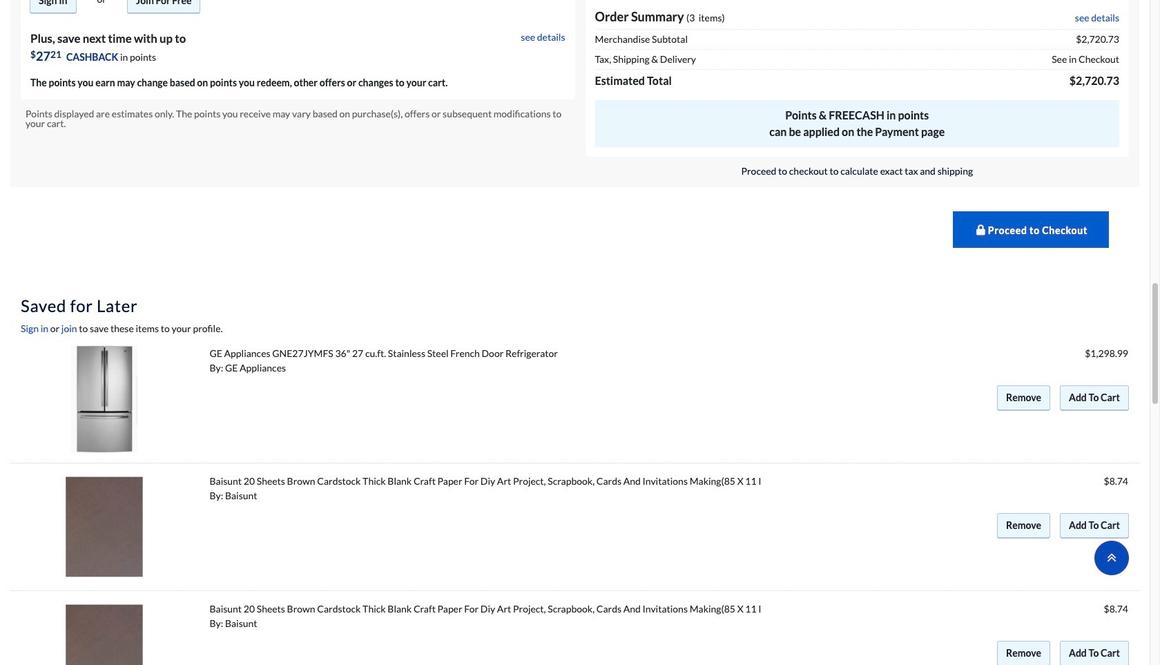 Task type: locate. For each thing, give the bounding box(es) containing it.
baisunt 20 sheets brown cardstock thick blank craft paper for diy art project, scrapbook, cards and invitations making(85 x 11 i image
[[51, 474, 158, 581], [51, 602, 158, 665]]

0 vertical spatial baisunt 20 sheets brown cardstock thick blank craft paper for diy art project, scrapbook, cards and invitations making(85 x 11 i image
[[51, 474, 158, 581]]

angle double up image
[[1108, 550, 1118, 565]]

1 vertical spatial baisunt 20 sheets brown cardstock thick blank craft paper for diy art project, scrapbook, cards and invitations making(85 x 11 i image
[[51, 602, 158, 665]]

2 baisunt 20 sheets brown cardstock thick blank craft paper for diy art project, scrapbook, cards and invitations making(85 x 11 i image from the top
[[51, 602, 158, 665]]

1 baisunt 20 sheets brown cardstock thick blank craft paper for diy art project, scrapbook, cards and invitations making(85 x 11 i image from the top
[[51, 474, 158, 581]]



Task type: vqa. For each thing, say whether or not it's contained in the screenshot.
second Baisunt 20 Sheets Brown Cardstock Thick Blank Craft Paper For Diy Art Project, Scrapbook, Cards And Invitations Making(85 X 11 I IMAGE from the top of the page
yes



Task type: describe. For each thing, give the bounding box(es) containing it.
ge appliances gne27jymfs 36" 27 cu.ft. stainless steel french door refrigerator image
[[71, 346, 138, 454]]



